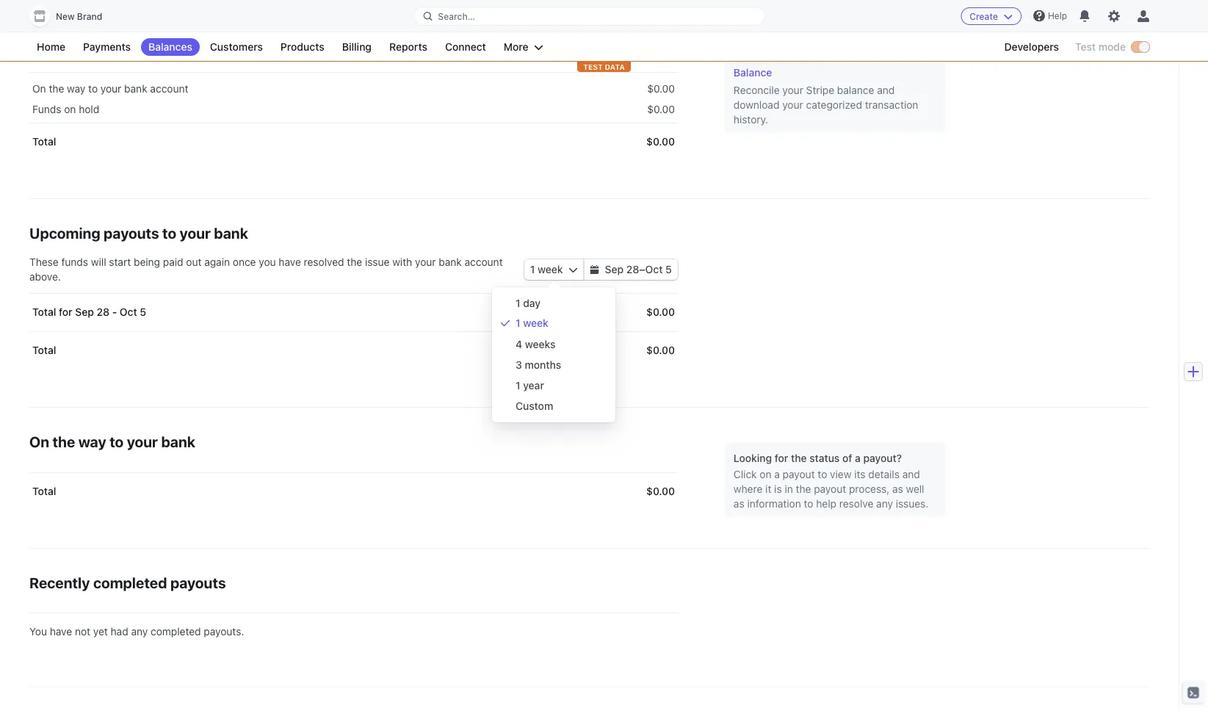 Task type: describe. For each thing, give the bounding box(es) containing it.
yet
[[93, 626, 108, 638]]

create button
[[961, 7, 1022, 25]]

balance link
[[734, 66, 937, 80]]

3 months button
[[495, 355, 613, 376]]

paid
[[163, 256, 183, 269]]

for for looking
[[775, 452, 789, 464]]

customers
[[210, 41, 263, 53]]

help button
[[1028, 4, 1074, 28]]

information
[[748, 498, 802, 510]]

recently
[[29, 574, 90, 592]]

on the way to your bank
[[29, 433, 195, 450]]

of
[[843, 452, 853, 464]]

hold
[[79, 104, 99, 116]]

1 horizontal spatial 28
[[627, 264, 640, 276]]

products
[[281, 41, 325, 53]]

test data
[[584, 62, 625, 71]]

being
[[134, 256, 160, 269]]

payments link
[[76, 38, 138, 56]]

1 vertical spatial payout
[[814, 483, 847, 495]]

payout?
[[864, 452, 902, 464]]

upcoming
[[29, 225, 100, 242]]

1 up 4
[[516, 317, 521, 330]]

products link
[[273, 38, 332, 56]]

download
[[734, 99, 780, 111]]

reports
[[390, 41, 428, 53]]

custom button
[[495, 396, 613, 417]]

history.
[[734, 114, 769, 126]]

new
[[56, 11, 75, 22]]

week for 1 week button
[[523, 317, 549, 330]]

again
[[204, 256, 230, 269]]

1 left day
[[516, 298, 521, 310]]

way for on the way to your bank account
[[67, 83, 86, 95]]

create
[[970, 11, 999, 21]]

1 week button
[[495, 314, 613, 335]]

4 total from the top
[[32, 486, 56, 498]]

months
[[525, 359, 562, 371]]

well
[[907, 483, 925, 495]]

year
[[523, 380, 545, 392]]

1 week button
[[525, 260, 584, 280]]

total for sep 28 - oct 5
[[32, 306, 146, 319]]

0 horizontal spatial 5
[[140, 306, 146, 319]]

0 horizontal spatial have
[[50, 626, 72, 638]]

weeks
[[525, 339, 556, 351]]

4 weeks
[[516, 339, 556, 351]]

0 horizontal spatial a
[[775, 468, 780, 481]]

3 total from the top
[[32, 345, 56, 357]]

search…
[[438, 11, 475, 21]]

process,
[[850, 483, 890, 495]]

billing link
[[335, 38, 379, 56]]

for for total
[[59, 306, 72, 319]]

test
[[584, 62, 603, 71]]

balance
[[734, 67, 773, 79]]

on for on the way to your bank
[[29, 433, 49, 450]]

1 inside popup button
[[530, 264, 535, 276]]

0 vertical spatial balance
[[63, 45, 118, 62]]

funds on hold
[[32, 104, 99, 116]]

6 row from the top
[[29, 473, 678, 511]]

mode
[[1099, 41, 1127, 53]]

you
[[259, 256, 276, 269]]

week for 1 week popup button
[[538, 264, 563, 276]]

stripe
[[807, 85, 835, 97]]

0 horizontal spatial payouts
[[104, 225, 159, 242]]

billing
[[342, 41, 372, 53]]

row containing total for
[[29, 294, 678, 332]]

payments
[[83, 41, 131, 53]]

help
[[817, 498, 837, 510]]

it
[[766, 483, 772, 495]]

new brand button
[[29, 6, 117, 26]]

reports link
[[382, 38, 435, 56]]

1 day
[[516, 298, 541, 310]]

4 weeks button
[[495, 335, 613, 355]]

5 row from the top
[[29, 332, 678, 370]]

had
[[111, 626, 128, 638]]

1 day button
[[495, 294, 613, 314]]

0 horizontal spatial as
[[734, 498, 745, 510]]

usd balance
[[29, 45, 118, 62]]

1 total from the top
[[32, 136, 56, 148]]

on the way to your bank account
[[32, 83, 188, 95]]

grid containing total for
[[29, 294, 678, 370]]

will
[[91, 256, 106, 269]]

the inside these funds will start being paid out again once you have resolved the issue with your bank account above.
[[347, 256, 362, 269]]

transaction
[[866, 99, 919, 111]]

3
[[516, 359, 522, 371]]

custom
[[516, 401, 554, 413]]

its
[[855, 468, 866, 481]]

brand
[[77, 11, 102, 22]]

balance inside highlighted report balance reconcile your stripe balance and download your categorized transaction history.
[[838, 85, 875, 97]]

way for on the way to your bank
[[78, 433, 106, 450]]



Task type: vqa. For each thing, say whether or not it's contained in the screenshot.
the top "$3.00"
no



Task type: locate. For each thing, give the bounding box(es) containing it.
payouts up start
[[104, 225, 159, 242]]

on
[[64, 104, 76, 116], [760, 468, 772, 481]]

1 vertical spatial payouts
[[170, 574, 226, 592]]

1 horizontal spatial payouts
[[170, 574, 226, 592]]

help
[[1049, 11, 1068, 21]]

0 vertical spatial on
[[32, 83, 46, 95]]

upcoming payouts to your bank
[[29, 225, 248, 242]]

1 vertical spatial have
[[50, 626, 72, 638]]

28
[[627, 264, 640, 276], [97, 306, 110, 319]]

0 vertical spatial and
[[878, 85, 895, 97]]

sep
[[605, 264, 624, 276], [75, 306, 94, 319]]

have right you
[[279, 256, 301, 269]]

1 week
[[530, 264, 563, 276], [516, 317, 549, 330]]

for right the looking
[[775, 452, 789, 464]]

on
[[32, 83, 46, 95], [29, 433, 49, 450]]

1 horizontal spatial oct
[[646, 264, 663, 276]]

sep 28 – oct 5
[[605, 264, 672, 276]]

2 row from the top
[[29, 97, 678, 123]]

1 vertical spatial on
[[29, 433, 49, 450]]

1 vertical spatial week
[[523, 317, 549, 330]]

you
[[29, 626, 47, 638]]

have inside these funds will start being paid out again once you have resolved the issue with your bank account above.
[[279, 256, 301, 269]]

funds
[[61, 256, 88, 269]]

1 horizontal spatial a
[[855, 452, 861, 464]]

highlighted
[[739, 51, 788, 61]]

oct
[[646, 264, 663, 276], [120, 306, 137, 319]]

as left well
[[893, 483, 904, 495]]

svg image
[[44, 0, 53, 8]]

0 horizontal spatial balance
[[63, 45, 118, 62]]

a right the of
[[855, 452, 861, 464]]

1 week down day
[[516, 317, 549, 330]]

on inside looking for the status of a payout? click on a payout to view its details and where it is in the payout process, as well as information to help resolve any issues.
[[760, 468, 772, 481]]

–
[[640, 264, 646, 276]]

on inside grid
[[64, 104, 76, 116]]

1 vertical spatial balance
[[838, 85, 875, 97]]

1
[[530, 264, 535, 276], [516, 298, 521, 310], [516, 317, 521, 330], [516, 380, 521, 392]]

sep left -
[[75, 306, 94, 319]]

0 vertical spatial have
[[279, 256, 301, 269]]

usd
[[29, 45, 60, 62]]

to
[[88, 83, 98, 95], [162, 225, 177, 242], [110, 433, 124, 450], [818, 468, 828, 481], [804, 498, 814, 510]]

completed up you have not yet had any completed payouts.
[[93, 574, 167, 592]]

for down above. at top
[[59, 306, 72, 319]]

your inside these funds will start being paid out again once you have resolved the issue with your bank account above.
[[415, 256, 436, 269]]

on up it
[[760, 468, 772, 481]]

completed
[[93, 574, 167, 592], [151, 626, 201, 638]]

1 vertical spatial 1 week
[[516, 317, 549, 330]]

Search… text field
[[415, 7, 765, 25]]

looking for the status of a payout? click on a payout to view its details and where it is in the payout process, as well as information to help resolve any issues.
[[734, 452, 929, 510]]

grid containing on the way to your bank account
[[29, 73, 678, 161]]

resolve
[[840, 498, 874, 510]]

1 vertical spatial completed
[[151, 626, 201, 638]]

svg image up 1 day button
[[569, 266, 578, 275]]

1 week inside 1 week popup button
[[530, 264, 563, 276]]

1 horizontal spatial for
[[775, 452, 789, 464]]

a up is
[[775, 468, 780, 481]]

0 vertical spatial as
[[893, 483, 904, 495]]

0 horizontal spatial account
[[150, 83, 188, 95]]

0 vertical spatial a
[[855, 452, 861, 464]]

0 vertical spatial account
[[150, 83, 188, 95]]

balance down brand
[[63, 45, 118, 62]]

0 horizontal spatial svg image
[[569, 266, 578, 275]]

have left not
[[50, 626, 72, 638]]

0 vertical spatial any
[[877, 498, 894, 510]]

on left hold
[[64, 104, 76, 116]]

once
[[233, 256, 256, 269]]

1 horizontal spatial 5
[[666, 264, 672, 276]]

1 horizontal spatial on
[[760, 468, 772, 481]]

any inside looking for the status of a payout? click on a payout to view its details and where it is in the payout process, as well as information to help resolve any issues.
[[877, 498, 894, 510]]

reconcile
[[734, 85, 780, 97]]

highlighted report balance reconcile your stripe balance and download your categorized transaction history.
[[734, 51, 919, 126]]

1 row from the top
[[29, 73, 678, 103]]

0 vertical spatial sep
[[605, 264, 624, 276]]

1 year button
[[495, 376, 613, 396]]

developers link
[[998, 38, 1067, 56]]

have
[[279, 256, 301, 269], [50, 626, 72, 638]]

1 horizontal spatial have
[[279, 256, 301, 269]]

1 week up 1 day button
[[530, 264, 563, 276]]

0 horizontal spatial 28
[[97, 306, 110, 319]]

week down day
[[523, 317, 549, 330]]

row containing funds on hold
[[29, 97, 678, 123]]

resolved
[[304, 256, 344, 269]]

1 vertical spatial as
[[734, 498, 745, 510]]

funds
[[32, 104, 61, 116]]

0 vertical spatial oct
[[646, 264, 663, 276]]

balances
[[148, 41, 192, 53]]

is
[[775, 483, 782, 495]]

above.
[[29, 271, 61, 283]]

these funds will start being paid out again once you have resolved the issue with your bank account above.
[[29, 256, 503, 283]]

0 vertical spatial for
[[59, 306, 72, 319]]

svg image right 1 week popup button
[[591, 266, 599, 275]]

sep left the –
[[605, 264, 624, 276]]

and up transaction
[[878, 85, 895, 97]]

1 vertical spatial a
[[775, 468, 780, 481]]

0 vertical spatial way
[[67, 83, 86, 95]]

0 horizontal spatial any
[[131, 626, 148, 638]]

0 vertical spatial completed
[[93, 574, 167, 592]]

any right had
[[131, 626, 148, 638]]

with
[[393, 256, 412, 269]]

as down where
[[734, 498, 745, 510]]

categorized
[[807, 99, 863, 111]]

test
[[1076, 41, 1097, 53]]

recently completed payouts
[[29, 574, 226, 592]]

the inside grid
[[49, 83, 64, 95]]

balances link
[[141, 38, 200, 56]]

payout
[[783, 468, 815, 481], [814, 483, 847, 495]]

1 vertical spatial 5
[[140, 306, 146, 319]]

week inside button
[[523, 317, 549, 330]]

details
[[869, 468, 900, 481]]

1 week inside 1 week button
[[516, 317, 549, 330]]

account inside grid
[[150, 83, 188, 95]]

1 vertical spatial account
[[465, 256, 503, 269]]

completed left 'payouts.' in the left bottom of the page
[[151, 626, 201, 638]]

report
[[790, 51, 817, 61]]

any down process,
[[877, 498, 894, 510]]

on for on the way to your bank account
[[32, 83, 46, 95]]

week up 1 day button
[[538, 264, 563, 276]]

issue
[[365, 256, 390, 269]]

row
[[29, 73, 678, 103], [29, 97, 678, 123], [29, 123, 678, 161], [29, 294, 678, 332], [29, 332, 678, 370], [29, 473, 678, 511]]

Search… search field
[[415, 7, 765, 25]]

0 vertical spatial grid
[[29, 73, 678, 161]]

0 vertical spatial 28
[[627, 264, 640, 276]]

bank inside these funds will start being paid out again once you have resolved the issue with your bank account above.
[[439, 256, 462, 269]]

1 horizontal spatial as
[[893, 483, 904, 495]]

1 vertical spatial sep
[[75, 306, 94, 319]]

2 grid from the top
[[29, 294, 678, 370]]

0 horizontal spatial oct
[[120, 306, 137, 319]]

account inside these funds will start being paid out again once you have resolved the issue with your bank account above.
[[465, 256, 503, 269]]

svg image inside 1 week popup button
[[569, 266, 578, 275]]

2 total from the top
[[32, 306, 56, 319]]

and inside looking for the status of a payout? click on a payout to view its details and where it is in the payout process, as well as information to help resolve any issues.
[[903, 468, 921, 481]]

1 vertical spatial 28
[[97, 306, 110, 319]]

1 vertical spatial on
[[760, 468, 772, 481]]

1 horizontal spatial sep
[[605, 264, 624, 276]]

0 horizontal spatial and
[[878, 85, 895, 97]]

status
[[810, 452, 840, 464]]

test mode
[[1076, 41, 1127, 53]]

more
[[504, 41, 529, 53]]

1 horizontal spatial account
[[465, 256, 503, 269]]

1 horizontal spatial and
[[903, 468, 921, 481]]

developers
[[1005, 41, 1060, 53]]

and up well
[[903, 468, 921, 481]]

not
[[75, 626, 90, 638]]

0 horizontal spatial for
[[59, 306, 72, 319]]

svg image
[[569, 266, 578, 275], [591, 266, 599, 275]]

grid
[[29, 73, 678, 161], [29, 294, 678, 370]]

1 week for 1 week popup button
[[530, 264, 563, 276]]

0 vertical spatial payouts
[[104, 225, 159, 242]]

account left 1 week popup button
[[465, 256, 503, 269]]

0 vertical spatial 5
[[666, 264, 672, 276]]

where
[[734, 483, 763, 495]]

day
[[523, 298, 541, 310]]

customers link
[[203, 38, 270, 56]]

1 vertical spatial way
[[78, 433, 106, 450]]

view
[[831, 468, 852, 481]]

week inside popup button
[[538, 264, 563, 276]]

5 right the –
[[666, 264, 672, 276]]

0 vertical spatial 1 week
[[530, 264, 563, 276]]

in
[[785, 483, 794, 495]]

0 vertical spatial payout
[[783, 468, 815, 481]]

out
[[186, 256, 202, 269]]

payout up help
[[814, 483, 847, 495]]

data
[[605, 62, 625, 71]]

1 horizontal spatial any
[[877, 498, 894, 510]]

1 left year
[[516, 380, 521, 392]]

3 months
[[516, 359, 562, 371]]

account down balances link
[[150, 83, 188, 95]]

-
[[112, 306, 117, 319]]

home link
[[29, 38, 73, 56]]

1 vertical spatial for
[[775, 452, 789, 464]]

balance up categorized
[[838, 85, 875, 97]]

new brand
[[56, 11, 102, 22]]

connect link
[[438, 38, 494, 56]]

payouts up 'payouts.' in the left bottom of the page
[[170, 574, 226, 592]]

connect
[[445, 41, 486, 53]]

4
[[516, 339, 523, 351]]

1 week for 1 week button
[[516, 317, 549, 330]]

and inside highlighted report balance reconcile your stripe balance and download your categorized transaction history.
[[878, 85, 895, 97]]

grid down billing link in the left of the page
[[29, 73, 678, 161]]

5 right -
[[140, 306, 146, 319]]

grid down issue
[[29, 294, 678, 370]]

1 vertical spatial and
[[903, 468, 921, 481]]

0 horizontal spatial sep
[[75, 306, 94, 319]]

1 up day
[[530, 264, 535, 276]]

0 vertical spatial on
[[64, 104, 76, 116]]

total
[[32, 136, 56, 148], [32, 306, 56, 319], [32, 345, 56, 357], [32, 486, 56, 498]]

click
[[734, 468, 757, 481]]

2 svg image from the left
[[591, 266, 599, 275]]

for inside looking for the status of a payout? click on a payout to view its details and where it is in the payout process, as well as information to help resolve any issues.
[[775, 452, 789, 464]]

home
[[37, 41, 65, 53]]

payout up in
[[783, 468, 815, 481]]

looking
[[734, 452, 772, 464]]

these
[[29, 256, 59, 269]]

1 vertical spatial oct
[[120, 306, 137, 319]]

1 svg image from the left
[[569, 266, 578, 275]]

4 row from the top
[[29, 294, 678, 332]]

0 horizontal spatial on
[[64, 104, 76, 116]]

1 vertical spatial any
[[131, 626, 148, 638]]

any
[[877, 498, 894, 510], [131, 626, 148, 638]]

1 grid from the top
[[29, 73, 678, 161]]

3 row from the top
[[29, 123, 678, 161]]

you have not yet had any completed payouts.
[[29, 626, 244, 638]]

1 horizontal spatial svg image
[[591, 266, 599, 275]]

row containing on the way to your bank account
[[29, 73, 678, 103]]

more button
[[497, 38, 551, 56]]

1 horizontal spatial balance
[[838, 85, 875, 97]]

way
[[67, 83, 86, 95], [78, 433, 106, 450]]

1 vertical spatial grid
[[29, 294, 678, 370]]

week
[[538, 264, 563, 276], [523, 317, 549, 330]]

0 vertical spatial week
[[538, 264, 563, 276]]



